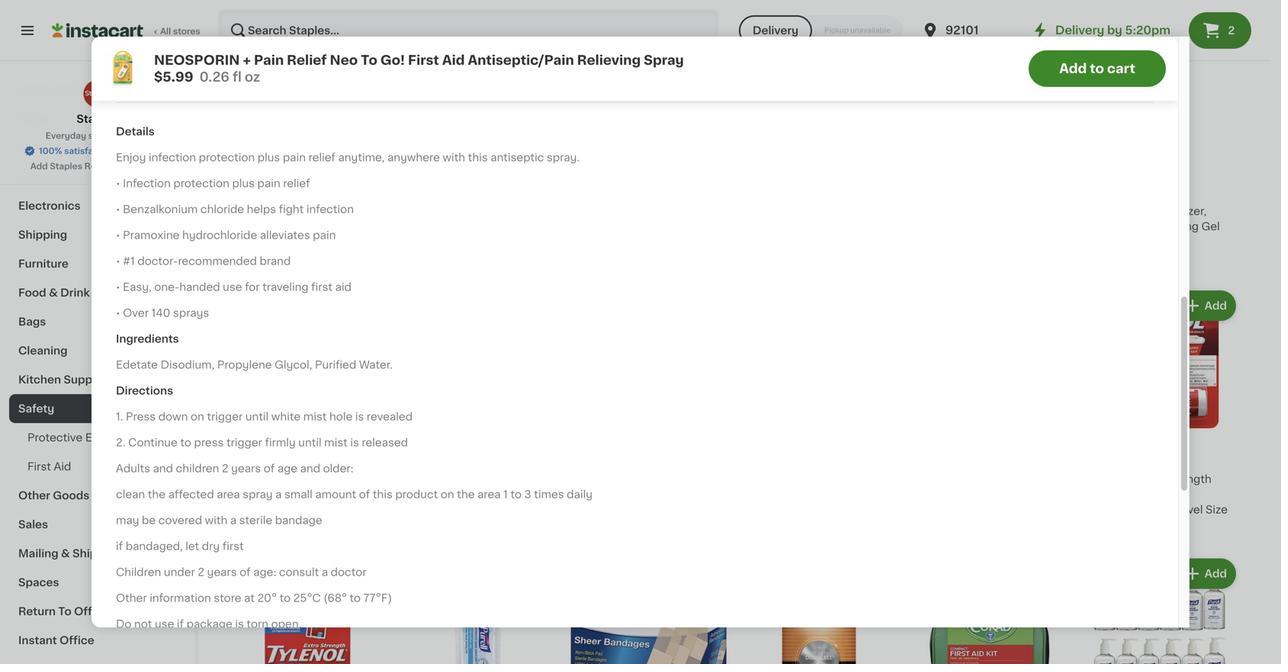Task type: describe. For each thing, give the bounding box(es) containing it.
enjoy
[[116, 152, 146, 163]]

0 vertical spatial shipping
[[18, 230, 67, 240]]

relief for infection
[[283, 178, 310, 189]]

brand
[[260, 256, 291, 267]]

mailing
[[18, 548, 58, 559]]

fl
[[233, 71, 242, 84]]

office supplies
[[18, 85, 103, 95]]

edetate
[[116, 360, 158, 370]]

• for • easy, one-handed use for traveling first aid
[[116, 282, 120, 293]]

relieving for neosporin + pain relief neo to go! first aid antiseptic/pain relieving spray
[[654, 504, 703, 515]]

tylenol extra strength caplets with acetaminophen, travel size button
[[1081, 288, 1239, 530]]

0 vertical spatial is
[[355, 412, 364, 422]]

magnifier
[[244, 489, 295, 500]]

92101
[[946, 25, 979, 36]]

aid for neosporin + pain relief neo to go! first aid antiseptic/pain relieving spray
[[659, 489, 676, 500]]

return to office link
[[9, 597, 185, 626]]

easy,
[[123, 282, 152, 293]]

2 vertical spatial office
[[60, 635, 94, 646]]

0 horizontal spatial store
[[88, 132, 111, 140]]

purified
[[315, 360, 356, 370]]

• easy, one-handed use for traveling first aid
[[116, 282, 352, 293]]

2 horizontal spatial of
[[359, 489, 370, 500]]

antiseptic
[[491, 152, 544, 163]]

delivery for delivery by 5:20pm
[[1055, 25, 1105, 36]]

prices
[[113, 132, 140, 140]]

printer supplies
[[18, 143, 106, 153]]

11.5x
[[325, 489, 350, 500]]

to right (68°
[[350, 593, 361, 604]]

details
[[116, 126, 155, 137]]

protection for infection
[[173, 178, 229, 189]]

2 horizontal spatial a
[[322, 567, 328, 578]]

1 horizontal spatial stock
[[280, 251, 304, 260]]

goods
[[53, 490, 89, 501]]

99
[[253, 186, 265, 195]]

8
[[291, 34, 297, 42]]

gloves
[[258, 221, 295, 232]]

first for neosporin + pain relief neo to go! first aid antiseptic/pain relieving spray $5.99 0.26 fl oz
[[408, 54, 439, 67]]

protective equipment
[[27, 432, 144, 443]]

for
[[245, 282, 260, 293]]

add to cart button
[[1029, 50, 1166, 87]]

at
[[244, 593, 255, 604]]

to inside button
[[1090, 62, 1104, 75]]

antiseptic/pain for neosporin + pain relief neo to go! first aid antiseptic/pain relieving spray
[[570, 504, 652, 515]]

school
[[18, 172, 56, 182]]

trigger for press
[[226, 437, 262, 448]]

0 vertical spatial years
[[231, 463, 261, 474]]

rewards
[[84, 162, 122, 170]]

other information store at 20° to 25°c (68° to 77°f)
[[116, 593, 392, 604]]

1 horizontal spatial use
[[223, 282, 242, 293]]

many in stock inside many in stock button
[[131, 34, 191, 42]]

oz inside neosporin + pain relief neo to go! first aid antiseptic/pain relieving spray $5.99 0.26 fl oz
[[245, 71, 260, 84]]

1. press down on trigger until white mist hole is revealed
[[116, 412, 413, 422]]

oz for 8 oz
[[299, 34, 309, 42]]

first for neosporin + pain relief neo to go! first aid antiseptic/pain relieving spray
[[632, 489, 656, 500]]

delivery by 5:20pm link
[[1031, 21, 1171, 40]]

purell advanced refreshing 70% alcohol gel hand sanitizer button
[[399, 288, 557, 530]]

advanced,
[[1081, 221, 1138, 232]]

spot
[[352, 489, 378, 500]]

• for • pramoxine hydrochloride alleviates pain
[[116, 230, 120, 241]]

5:20pm
[[1125, 25, 1171, 36]]

travel
[[1172, 504, 1203, 515]]

2x
[[229, 489, 241, 500]]

one-
[[154, 282, 179, 293]]

this for with
[[468, 152, 488, 163]]

neo for neosporin + pain relief neo to go! first aid antiseptic/pain relieving spray $5.99 0.26 fl oz
[[330, 54, 358, 67]]

0 vertical spatial a
[[275, 489, 282, 500]]

instant office
[[18, 635, 94, 646]]

handheld
[[334, 474, 386, 485]]

spray
[[243, 489, 273, 500]]

down
[[158, 412, 188, 422]]

18 carson 5" suregrip handheld 2x magnifier with 11.5x spot lens
[[229, 454, 386, 515]]

cart
[[1107, 62, 1136, 75]]

0 horizontal spatial if
[[116, 541, 123, 552]]

1 vertical spatial a
[[230, 515, 237, 526]]

0 horizontal spatial infection
[[149, 152, 196, 163]]

all stores link
[[52, 9, 201, 52]]

2 oz button
[[466, 0, 629, 44]]

1 horizontal spatial in
[[270, 251, 278, 260]]

guarantee
[[117, 147, 162, 155]]

satisfaction
[[64, 147, 115, 155]]

1 vertical spatial many in stock
[[244, 251, 304, 260]]

plus for infection
[[232, 178, 255, 189]]

spaces
[[18, 577, 59, 588]]

supplies for kitchen supplies
[[64, 374, 111, 385]]

1 vertical spatial first
[[27, 461, 51, 472]]

hand inside purell hand sanitizer, advanced, refreshing gel
[[1127, 206, 1155, 217]]

children
[[176, 463, 219, 474]]

gel for refreshing
[[1202, 221, 1220, 232]]

sbg
[[229, 206, 253, 217]]

2 oz
[[466, 34, 483, 42]]

continue
[[128, 437, 178, 448]]

medium
[[255, 206, 299, 217]]

2 the from the left
[[457, 489, 475, 500]]

refreshing inside purell advanced refreshing 70% alcohol gel hand sanitizer
[[399, 489, 458, 500]]

0 vertical spatial staples
[[77, 114, 118, 124]]

antiseptic/pain for neosporin + pain relief neo to go! first aid antiseptic/pain relieving spray $5.99 0.26 fl oz
[[468, 54, 574, 67]]

purell for purell hand sanitizer, advanced, refreshing gel
[[1081, 206, 1124, 217]]

anywhere
[[387, 152, 440, 163]]

gel for alcohol
[[529, 489, 547, 500]]

neo for neosporin + pain relief neo to go! first aid antiseptic/pain relieving spray
[[570, 489, 592, 500]]

food
[[18, 288, 46, 298]]

$ 11 99
[[232, 186, 265, 202]]

2 vertical spatial of
[[240, 567, 251, 578]]

office supplies link
[[9, 76, 185, 104]]

instant office link
[[9, 626, 185, 655]]

$5.99
[[154, 71, 193, 84]]

1 vertical spatial years
[[207, 567, 237, 578]]

to right 20°
[[280, 593, 291, 604]]

hydrochloride
[[182, 230, 257, 241]]

25°c
[[293, 593, 321, 604]]

staples link
[[77, 79, 118, 127]]

1 horizontal spatial of
[[264, 463, 275, 474]]

mist for hole
[[303, 412, 327, 422]]

with inside 18 carson 5" suregrip handheld 2x magnifier with 11.5x spot lens
[[298, 489, 322, 500]]

& for shipping
[[61, 548, 70, 559]]

bandaged,
[[126, 541, 183, 552]]

0 vertical spatial with
[[443, 152, 465, 163]]

supplies for office supplies
[[56, 85, 103, 95]]

press
[[194, 437, 224, 448]]

to left press
[[180, 437, 191, 448]]

relief for neosporin + pain relief neo to go! first aid antiseptic/pain relieving spray $5.99 0.26 fl oz
[[287, 54, 327, 67]]

protection for infection
[[199, 152, 255, 163]]

supplies for printer supplies
[[58, 143, 106, 153]]

carson
[[229, 474, 267, 485]]

tylenol extra strength caplets with acetaminophen, travel size
[[1081, 474, 1228, 515]]

everyday store prices link
[[46, 130, 149, 142]]

pain for • pramoxine hydrochloride alleviates pain
[[313, 230, 336, 241]]

1 area from the left
[[217, 489, 240, 500]]

everyday store prices
[[46, 132, 140, 140]]

delivery for delivery
[[753, 25, 799, 36]]

0 vertical spatial office
[[18, 85, 53, 95]]

1 vertical spatial on
[[441, 489, 454, 500]]

over
[[123, 308, 149, 318]]

water.
[[359, 360, 393, 370]]

1 vertical spatial if
[[177, 619, 184, 630]]

2.
[[116, 437, 126, 448]]

small
[[284, 489, 313, 500]]

safety link
[[9, 394, 185, 423]]

add inside button
[[1059, 62, 1087, 75]]

mist for is
[[324, 437, 348, 448]]

1 vertical spatial with
[[205, 515, 227, 526]]

+ for neosporin + pain relief neo to go! first aid antiseptic/pain relieving spray
[[640, 474, 647, 485]]

alleviates
[[260, 230, 310, 241]]

$
[[232, 186, 237, 195]]

8 oz
[[291, 34, 309, 42]]

• for • infection protection plus pain relief
[[116, 178, 120, 189]]

1 vertical spatial staples
[[50, 162, 82, 170]]

neosporin for neosporin + pain relief neo to go! first aid antiseptic/pain relieving spray $5.99 0.26 fl oz
[[154, 54, 240, 67]]

stock inside button
[[167, 34, 191, 42]]

advanced
[[445, 474, 499, 485]]

first aid link
[[9, 452, 185, 481]]

alcohol
[[486, 489, 526, 500]]

equipment
[[85, 432, 144, 443]]

press
[[126, 412, 156, 422]]

may
[[116, 515, 139, 526]]

1 vertical spatial is
[[350, 437, 359, 448]]

drink
[[60, 288, 90, 298]]

to for neosporin + pain relief neo to go! first aid antiseptic/pain relieving spray $5.99 0.26 fl oz
[[361, 54, 377, 67]]

lens
[[229, 504, 255, 515]]

other for other information store at 20° to 25°c (68° to 77°f)
[[116, 593, 147, 604]]



Task type: vqa. For each thing, say whether or not it's contained in the screenshot.
Do Not Use If Package Is Torn Open.
yes



Task type: locate. For each thing, give the bounding box(es) containing it.
oz right 8
[[299, 34, 309, 42]]

1 vertical spatial until
[[298, 437, 322, 448]]

hand inside purell advanced refreshing 70% alcohol gel hand sanitizer
[[399, 504, 428, 515]]

supplies down cleaning link
[[64, 374, 111, 385]]

sanitizer,
[[1158, 206, 1207, 217]]

shipping
[[18, 230, 67, 240], [73, 548, 121, 559]]

add to cart
[[1059, 62, 1136, 75]]

glycol,
[[275, 360, 312, 370]]

with down extra
[[1125, 489, 1150, 500]]

• infection protection plus pain relief
[[116, 178, 310, 189]]

pain for • infection protection plus pain relief
[[257, 178, 280, 189]]

0 horizontal spatial hand
[[399, 504, 428, 515]]

0 horizontal spatial the
[[148, 489, 166, 500]]

neosporin inside neosporin + pain relief neo to go! first aid antiseptic/pain relieving spray $5.99 0.26 fl oz
[[154, 54, 240, 67]]

trigger
[[207, 412, 243, 422], [226, 437, 262, 448]]

supplies down add staples rewards to save on the left
[[59, 172, 107, 182]]

• left easy,
[[116, 282, 120, 293]]

purell up product
[[399, 474, 442, 485]]

3 • from the top
[[116, 230, 120, 241]]

consult
[[279, 567, 319, 578]]

instant
[[18, 635, 57, 646]]

1 horizontal spatial infection
[[306, 204, 354, 215]]

staples up "everyday store prices" link
[[77, 114, 118, 124]]

of left age
[[264, 463, 275, 474]]

0 vertical spatial &
[[49, 288, 58, 298]]

suregrip
[[284, 474, 332, 485]]

• down rewards
[[116, 178, 120, 189]]

infection up infection at top
[[149, 152, 196, 163]]

0 vertical spatial relief
[[309, 152, 335, 163]]

70%
[[460, 489, 483, 500]]

product group containing 11
[[229, 19, 387, 265]]

benzalkonium
[[123, 204, 198, 215]]

& right food
[[49, 288, 58, 298]]

1 horizontal spatial relieving
[[654, 504, 703, 515]]

0 vertical spatial to
[[361, 54, 377, 67]]

0 vertical spatial refreshing
[[1140, 221, 1199, 232]]

92101 button
[[921, 9, 1013, 52]]

go!
[[380, 54, 405, 67], [610, 489, 630, 500]]

0 vertical spatial stock
[[167, 34, 191, 42]]

a down lens in the bottom of the page
[[230, 515, 237, 526]]

spray inside neosporin + pain relief neo to go! first aid antiseptic/pain relieving spray
[[570, 520, 601, 530]]

many left all
[[131, 34, 155, 42]]

spray for neosporin + pain relief neo to go! first aid antiseptic/pain relieving spray $5.99 0.26 fl oz
[[644, 54, 684, 67]]

• for • #1 doctor-recommended brand
[[116, 256, 120, 267]]

spray for neosporin + pain relief neo to go! first aid antiseptic/pain relieving spray
[[570, 520, 601, 530]]

covered
[[158, 515, 202, 526]]

0 vertical spatial +
[[243, 54, 251, 67]]

0 horizontal spatial +
[[243, 54, 251, 67]]

relief left anytime,
[[309, 152, 335, 163]]

if
[[116, 541, 123, 552], [177, 619, 184, 630]]

traveling
[[262, 282, 309, 293]]

first
[[408, 54, 439, 67], [27, 461, 51, 472], [632, 489, 656, 500]]

of left age:
[[240, 567, 251, 578]]

0 vertical spatial other
[[18, 490, 50, 501]]

1 vertical spatial hand
[[399, 504, 428, 515]]

trigger up press
[[207, 412, 243, 422]]

sbg medium disposable vinyl gloves 100 ct
[[229, 206, 362, 244]]

revealed
[[367, 412, 413, 422]]

0.26
[[199, 71, 229, 84]]

1 vertical spatial mist
[[324, 437, 348, 448]]

first inside neosporin + pain relief neo to go! first aid antiseptic/pain relieving spray
[[632, 489, 656, 500]]

$6.49 original price: $7.29 element
[[1081, 184, 1239, 204]]

if down "may"
[[116, 541, 123, 552]]

released
[[362, 437, 408, 448]]

1 horizontal spatial delivery
[[1055, 25, 1105, 36]]

adults
[[116, 463, 150, 474]]

$3.99 element
[[1081, 452, 1239, 472]]

0 vertical spatial gel
[[1202, 221, 1220, 232]]

to down the 8 oz button
[[361, 54, 377, 67]]

+ inside neosporin + pain relief neo to go! first aid antiseptic/pain relieving spray
[[640, 474, 647, 485]]

8 oz button
[[291, 0, 454, 44]]

furniture link
[[9, 249, 185, 278]]

paper
[[18, 114, 51, 124]]

to left the cart
[[1090, 62, 1104, 75]]

with down suregrip
[[298, 489, 322, 500]]

add staples rewards to save link
[[30, 160, 164, 172]]

2 and from the left
[[300, 463, 320, 474]]

• for • over 140 sprays
[[116, 308, 120, 318]]

gel down 'sanitizer,'
[[1202, 221, 1220, 232]]

1 horizontal spatial other
[[116, 593, 147, 604]]

0 vertical spatial this
[[468, 152, 488, 163]]

1 vertical spatial office
[[74, 606, 109, 617]]

with inside tylenol extra strength caplets with acetaminophen, travel size
[[1125, 489, 1150, 500]]

staples logo image
[[83, 79, 112, 108]]

product group containing 18
[[229, 288, 387, 517]]

mist left hole
[[303, 412, 327, 422]]

pain right 11
[[257, 178, 280, 189]]

1 horizontal spatial relief
[[675, 474, 706, 485]]

do not use if package is torn open.
[[116, 619, 301, 630]]

add staples rewards to save
[[30, 162, 155, 170]]

0 horizontal spatial neo
[[330, 54, 358, 67]]

infection
[[123, 178, 171, 189]]

service type group
[[739, 15, 903, 46]]

disposable
[[302, 206, 362, 217]]

protective equipment link
[[9, 423, 185, 452]]

0 vertical spatial on
[[191, 412, 204, 422]]

supplies for school supplies
[[59, 172, 107, 182]]

+ for neosporin + pain relief neo to go! first aid antiseptic/pain relieving spray $5.99 0.26 fl oz
[[243, 54, 251, 67]]

1 vertical spatial many
[[244, 251, 268, 260]]

relieving inside neosporin + pain relief neo to go! first aid antiseptic/pain relieving spray
[[654, 504, 703, 515]]

other
[[18, 490, 50, 501], [116, 593, 147, 604]]

0 horizontal spatial until
[[245, 412, 269, 422]]

neo inside neosporin + pain relief neo to go! first aid antiseptic/pain relieving spray $5.99 0.26 fl oz
[[330, 54, 358, 67]]

to right 1
[[511, 489, 522, 500]]

100
[[229, 236, 244, 244]]

• over 140 sprays
[[116, 308, 209, 318]]

refreshing down 'sanitizer,'
[[1140, 221, 1199, 232]]

1 with from the left
[[298, 489, 322, 500]]

many inside button
[[131, 34, 155, 42]]

4 • from the top
[[116, 256, 120, 267]]

aid for neosporin + pain relief neo to go! first aid antiseptic/pain relieving spray $5.99 0.26 fl oz
[[442, 54, 465, 67]]

spray
[[644, 54, 684, 67], [570, 520, 601, 530]]

1 horizontal spatial area
[[477, 489, 501, 500]]

gel inside purell hand sanitizer, advanced, refreshing gel
[[1202, 221, 1220, 232]]

• for • benzalkonium chloride helps fight infection
[[116, 204, 120, 215]]

on
[[191, 412, 204, 422], [441, 489, 454, 500]]

relief up fight
[[283, 178, 310, 189]]

& inside food & drink link
[[49, 288, 58, 298]]

oz
[[299, 34, 309, 42], [473, 34, 483, 42], [245, 71, 260, 84]]

age:
[[253, 567, 276, 578]]

to right the daily
[[595, 489, 607, 500]]

office up paper
[[18, 85, 53, 95]]

pain inside neosporin + pain relief neo to go! first aid antiseptic/pain relieving spray
[[649, 474, 672, 485]]

antiseptic/pain inside neosporin + pain relief neo to go! first aid antiseptic/pain relieving spray
[[570, 504, 652, 515]]

area left 1
[[477, 489, 501, 500]]

0 horizontal spatial purell
[[399, 474, 442, 485]]

refreshing up sanitizer
[[399, 489, 458, 500]]

on up sanitizer
[[441, 489, 454, 500]]

relief inside neosporin + pain relief neo to go! first aid antiseptic/pain relieving spray
[[675, 474, 706, 485]]

3
[[524, 489, 531, 500]]

1 • from the top
[[116, 178, 120, 189]]

2 • from the top
[[116, 204, 120, 215]]

neo down the 8 oz button
[[330, 54, 358, 67]]

neosporin + pain relief neo to go! first aid antiseptic/pain relieving spray button
[[570, 288, 728, 530]]

2 area from the left
[[477, 489, 501, 500]]

1 horizontal spatial a
[[275, 489, 282, 500]]

neo right times
[[570, 489, 592, 500]]

paper link
[[9, 104, 185, 133]]

this for of
[[373, 489, 393, 500]]

edetate disodium, propylene glycol, purified water.
[[116, 360, 393, 370]]

1 horizontal spatial purell
[[1081, 206, 1124, 217]]

2 vertical spatial aid
[[659, 489, 676, 500]]

gel inside purell advanced refreshing 70% alcohol gel hand sanitizer
[[529, 489, 547, 500]]

0 horizontal spatial spray
[[570, 520, 601, 530]]

18
[[237, 454, 256, 470]]

firmly
[[265, 437, 296, 448]]

antiseptic/pain down the daily
[[570, 504, 652, 515]]

None search field
[[218, 9, 719, 52]]

1 horizontal spatial many in stock
[[244, 251, 304, 260]]

sales
[[18, 519, 48, 530]]

0 vertical spatial spray
[[644, 54, 684, 67]]

directions
[[116, 386, 173, 396]]

0 horizontal spatial relieving
[[577, 54, 641, 67]]

1 vertical spatial pain
[[257, 178, 280, 189]]

1 horizontal spatial with
[[443, 152, 465, 163]]

office up instant office link
[[74, 606, 109, 617]]

in inside button
[[157, 34, 165, 42]]

2 horizontal spatial to
[[595, 489, 607, 500]]

relief for infection
[[309, 152, 335, 163]]

hand down product
[[399, 504, 428, 515]]

oz right fl
[[245, 71, 260, 84]]

1 and from the left
[[153, 463, 173, 474]]

0 vertical spatial first
[[408, 54, 439, 67]]

extra
[[1135, 474, 1162, 485]]

oz for 2 oz
[[473, 34, 483, 42]]

to right 'return'
[[58, 606, 71, 617]]

1 horizontal spatial plus
[[258, 152, 280, 163]]

1 vertical spatial aid
[[54, 461, 71, 472]]

2 horizontal spatial oz
[[473, 34, 483, 42]]

add inside product group
[[353, 32, 375, 43]]

go! down the 8 oz button
[[380, 54, 405, 67]]

ingredients
[[116, 334, 179, 344]]

& right 'mailing'
[[61, 548, 70, 559]]

1 vertical spatial shipping
[[73, 548, 121, 559]]

0 horizontal spatial other
[[18, 490, 50, 501]]

add button
[[324, 24, 382, 51], [494, 24, 553, 51], [664, 24, 723, 51], [835, 24, 894, 51], [1005, 24, 1064, 51], [1176, 24, 1235, 51], [1176, 292, 1235, 320], [324, 560, 382, 588], [1176, 560, 1235, 588]]

pain for neosporin + pain relief neo to go! first aid antiseptic/pain relieving spray $5.99 0.26 fl oz
[[254, 54, 284, 67]]

fight
[[279, 204, 304, 215]]

0 horizontal spatial relief
[[287, 54, 327, 67]]

size
[[1206, 504, 1228, 515]]

neosporin + pain relief neo to go! first aid antiseptic/pain relieving spray $5.99 0.26 fl oz
[[154, 54, 684, 84]]

0 horizontal spatial and
[[153, 463, 173, 474]]

1 horizontal spatial and
[[300, 463, 320, 474]]

package
[[187, 619, 232, 630]]

office inside 'link'
[[74, 606, 109, 617]]

plus up • benzalkonium chloride helps fight infection at the left top of the page
[[232, 178, 255, 189]]

school supplies link
[[9, 162, 185, 191]]

to inside neosporin + pain relief neo to go! first aid antiseptic/pain relieving spray
[[595, 489, 607, 500]]

1 horizontal spatial first
[[311, 282, 333, 293]]

1 vertical spatial neosporin
[[570, 474, 637, 485]]

5 • from the top
[[116, 282, 120, 293]]

1 vertical spatial gel
[[529, 489, 547, 500]]

1 horizontal spatial +
[[640, 474, 647, 485]]

is down hole
[[350, 437, 359, 448]]

many down ct
[[244, 251, 268, 260]]

staples up school supplies
[[50, 162, 82, 170]]

bags link
[[9, 307, 185, 336]]

0 horizontal spatial many in stock
[[131, 34, 191, 42]]

antiseptic/pain
[[468, 54, 574, 67], [570, 504, 652, 515]]

store left the at
[[214, 593, 241, 604]]

daily
[[567, 489, 593, 500]]

aid inside neosporin + pain relief neo to go! first aid antiseptic/pain relieving spray $5.99 0.26 fl oz
[[442, 54, 465, 67]]

neo inside neosporin + pain relief neo to go! first aid antiseptic/pain relieving spray
[[570, 489, 592, 500]]

100% satisfaction guarantee
[[39, 147, 162, 155]]

0 vertical spatial purell
[[1081, 206, 1124, 217]]

0 vertical spatial use
[[223, 282, 242, 293]]

0 vertical spatial of
[[264, 463, 275, 474]]

amount
[[315, 489, 356, 500]]

0 horizontal spatial with
[[205, 515, 227, 526]]

0 horizontal spatial pain
[[257, 178, 280, 189]]

first up other goods
[[27, 461, 51, 472]]

pain inside neosporin + pain relief neo to go! first aid antiseptic/pain relieving spray $5.99 0.26 fl oz
[[254, 54, 284, 67]]

purell
[[1081, 206, 1124, 217], [399, 474, 442, 485]]

go! for neosporin + pain relief neo to go! first aid antiseptic/pain relieving spray $5.99 0.26 fl oz
[[380, 54, 405, 67]]

1 horizontal spatial hand
[[1127, 206, 1155, 217]]

until up 2. continue to press trigger firmly until mist is released on the left of the page
[[245, 412, 269, 422]]

go! inside neosporin + pain relief neo to go! first aid antiseptic/pain relieving spray $5.99 0.26 fl oz
[[380, 54, 405, 67]]

plus for infection
[[258, 152, 280, 163]]

0 horizontal spatial go!
[[380, 54, 405, 67]]

go! right the daily
[[610, 489, 630, 500]]

ct
[[246, 236, 255, 244]]

• pramoxine hydrochloride alleviates pain
[[116, 230, 336, 241]]

spray inside neosporin + pain relief neo to go! first aid antiseptic/pain relieving spray $5.99 0.26 fl oz
[[644, 54, 684, 67]]

and right age
[[300, 463, 320, 474]]

antiseptic/pain down 2 oz button
[[468, 54, 574, 67]]

pain for enjoy infection protection plus pain relief anytime, anywhere with this antiseptic spray.
[[283, 152, 306, 163]]

1 horizontal spatial store
[[214, 593, 241, 604]]

hand down $6.49 original price: $7.29 'element'
[[1127, 206, 1155, 217]]

plus up 99
[[258, 152, 280, 163]]

shipping down sales link
[[73, 548, 121, 559]]

trigger up 18
[[226, 437, 262, 448]]

children
[[116, 567, 161, 578]]

purell inside purell advanced refreshing 70% alcohol gel hand sanitizer
[[399, 474, 442, 485]]

first right the daily
[[632, 489, 656, 500]]

first left aid
[[311, 282, 333, 293]]

relief inside neosporin + pain relief neo to go! first aid antiseptic/pain relieving spray $5.99 0.26 fl oz
[[287, 54, 327, 67]]

first inside neosporin + pain relief neo to go! first aid antiseptic/pain relieving spray $5.99 0.26 fl oz
[[408, 54, 439, 67]]

2 with from the left
[[1125, 489, 1150, 500]]

and
[[153, 463, 173, 474], [300, 463, 320, 474]]

neosporin inside neosporin + pain relief neo to go! first aid antiseptic/pain relieving spray
[[570, 474, 637, 485]]

may be covered with a sterile bandage
[[116, 515, 322, 526]]

6 • from the top
[[116, 308, 120, 318]]

supplies up the paper link
[[56, 85, 103, 95]]

1 vertical spatial purell
[[399, 474, 442, 485]]

go! for neosporin + pain relief neo to go! first aid antiseptic/pain relieving spray
[[610, 489, 630, 500]]

relieving for neosporin + pain relief neo to go! first aid antiseptic/pain relieving spray $5.99 0.26 fl oz
[[577, 54, 641, 67]]

relieving inside neosporin + pain relief neo to go! first aid antiseptic/pain relieving spray $5.99 0.26 fl oz
[[577, 54, 641, 67]]

1 the from the left
[[148, 489, 166, 500]]

1 vertical spatial &
[[61, 548, 70, 559]]

0 vertical spatial until
[[245, 412, 269, 422]]

purell hand sanitizer, advanced, refreshing gel
[[1081, 206, 1220, 232]]

shipping up furniture
[[18, 230, 67, 240]]

until right firmly
[[298, 437, 322, 448]]

anytime,
[[338, 152, 385, 163]]

0 horizontal spatial aid
[[54, 461, 71, 472]]

& for drink
[[49, 288, 58, 298]]

purell inside purell hand sanitizer, advanced, refreshing gel
[[1081, 206, 1124, 217]]

office down the return to office
[[60, 635, 94, 646]]

refreshing inside purell hand sanitizer, advanced, refreshing gel
[[1140, 221, 1199, 232]]

1 horizontal spatial many
[[244, 251, 268, 260]]

trigger for on
[[207, 412, 243, 422]]

doctor-
[[138, 256, 178, 267]]

mist up older:
[[324, 437, 348, 448]]

0 horizontal spatial with
[[298, 489, 322, 500]]

1 vertical spatial antiseptic/pain
[[570, 504, 652, 515]]

aid
[[335, 282, 352, 293]]

• up shipping link
[[116, 204, 120, 215]]

of down the handheld
[[359, 489, 370, 500]]

pain up fight
[[283, 152, 306, 163]]

1 vertical spatial relief
[[283, 178, 310, 189]]

product group
[[229, 19, 387, 265], [399, 19, 557, 245], [570, 19, 728, 260], [740, 19, 898, 275], [911, 19, 1069, 262], [1081, 19, 1239, 246], [229, 288, 387, 517], [1081, 288, 1239, 543], [229, 556, 387, 664], [1081, 556, 1239, 664]]

relief for neosporin + pain relief neo to go! first aid antiseptic/pain relieving spray
[[675, 474, 706, 485]]

to for neosporin + pain relief neo to go! first aid antiseptic/pain relieving spray
[[595, 489, 607, 500]]

2 vertical spatial a
[[322, 567, 328, 578]]

aid
[[442, 54, 465, 67], [54, 461, 71, 472], [659, 489, 676, 500]]

& inside mailing & shipping link
[[61, 548, 70, 559]]

protection up chloride
[[173, 178, 229, 189]]

acetaminophen,
[[1081, 504, 1169, 515]]

0 vertical spatial antiseptic/pain
[[468, 54, 574, 67]]

1 horizontal spatial first
[[408, 54, 439, 67]]

area up lens in the bottom of the page
[[217, 489, 240, 500]]

delivery inside button
[[753, 25, 799, 36]]

to inside neosporin + pain relief neo to go! first aid antiseptic/pain relieving spray $5.99 0.26 fl oz
[[361, 54, 377, 67]]

to left save on the top
[[124, 162, 133, 170]]

0 horizontal spatial of
[[240, 567, 251, 578]]

1 vertical spatial in
[[270, 251, 278, 260]]

use left the "for"
[[223, 282, 242, 293]]

with up dry on the left of the page
[[205, 515, 227, 526]]

chloride
[[201, 204, 244, 215]]

the down advanced
[[457, 489, 475, 500]]

+ inside neosporin + pain relief neo to go! first aid antiseptic/pain relieving spray $5.99 0.26 fl oz
[[243, 54, 251, 67]]

antiseptic/pain inside neosporin + pain relief neo to go! first aid antiseptic/pain relieving spray $5.99 0.26 fl oz
[[468, 54, 574, 67]]

oz up neosporin + pain relief neo to go! first aid antiseptic/pain relieving spray $5.99 0.26 fl oz
[[473, 34, 483, 42]]

clean
[[116, 489, 145, 500]]

a left the doctor
[[322, 567, 328, 578]]

0 vertical spatial pain
[[283, 152, 306, 163]]

instacart logo image
[[52, 21, 143, 40]]

purell for purell advanced refreshing 70% alcohol gel hand sanitizer
[[399, 474, 442, 485]]

pain for neosporin + pain relief neo to go! first aid antiseptic/pain relieving spray
[[649, 474, 672, 485]]

• left over
[[116, 308, 120, 318]]

1 horizontal spatial this
[[468, 152, 488, 163]]

use right not in the left of the page
[[155, 619, 174, 630]]

on right down
[[191, 412, 204, 422]]

other for other goods
[[18, 490, 50, 501]]

the right clean
[[148, 489, 166, 500]]

neosporin up 0.26
[[154, 54, 240, 67]]

hole
[[329, 412, 353, 422]]

let
[[186, 541, 199, 552]]

with right anywhere
[[443, 152, 465, 163]]

0 horizontal spatial use
[[155, 619, 174, 630]]

• left pramoxine
[[116, 230, 120, 241]]

pain
[[283, 152, 306, 163], [257, 178, 280, 189], [313, 230, 336, 241]]

is right hole
[[355, 412, 364, 422]]

and down continue
[[153, 463, 173, 474]]

neosporin for neosporin + pain relief neo to go! first aid antiseptic/pain relieving spray
[[570, 474, 637, 485]]

go! inside neosporin + pain relief neo to go! first aid antiseptic/pain relieving spray
[[610, 489, 630, 500]]

this left antiseptic
[[468, 152, 488, 163]]

infection right fight
[[306, 204, 354, 215]]

1 horizontal spatial until
[[298, 437, 322, 448]]

stock up $5.99
[[167, 34, 191, 42]]

0 horizontal spatial on
[[191, 412, 204, 422]]

delivery
[[1055, 25, 1105, 36], [753, 25, 799, 36]]

sprays
[[173, 308, 209, 318]]

store up 100% satisfaction guarantee button
[[88, 132, 111, 140]]

2 horizontal spatial pain
[[313, 230, 336, 241]]

kitchen supplies
[[18, 374, 111, 385]]

stock down alleviates at the left of the page
[[280, 251, 304, 260]]

in left stores
[[157, 34, 165, 42]]

gel
[[1202, 221, 1220, 232], [529, 489, 547, 500]]

first right dry on the left of the page
[[222, 541, 244, 552]]

1 vertical spatial of
[[359, 489, 370, 500]]

pain down the disposable
[[313, 230, 336, 241]]

1 horizontal spatial go!
[[610, 489, 630, 500]]

gel right the alcohol
[[529, 489, 547, 500]]

1 horizontal spatial &
[[61, 548, 70, 559]]

years down dry on the left of the page
[[207, 567, 237, 578]]

0 horizontal spatial first
[[222, 541, 244, 552]]

many inside product group
[[244, 251, 268, 260]]

0 vertical spatial first
[[311, 282, 333, 293]]

to inside 'link'
[[58, 606, 71, 617]]

a down 5"
[[275, 489, 282, 500]]

other up sales
[[18, 490, 50, 501]]

in down alleviates at the left of the page
[[270, 251, 278, 260]]

1 vertical spatial store
[[214, 593, 241, 604]]

1 horizontal spatial pain
[[649, 474, 672, 485]]

0 horizontal spatial refreshing
[[399, 489, 458, 500]]

2 horizontal spatial aid
[[659, 489, 676, 500]]

2 vertical spatial is
[[235, 619, 244, 630]]

1 vertical spatial spray
[[570, 520, 601, 530]]

2 vertical spatial pain
[[313, 230, 336, 241]]

delivery button
[[739, 15, 812, 46]]

first down the 8 oz button
[[408, 54, 439, 67]]

aid inside neosporin + pain relief neo to go! first aid antiseptic/pain relieving spray
[[659, 489, 676, 500]]

neosporin up the daily
[[570, 474, 637, 485]]

• left #1
[[116, 256, 120, 267]]

protection up • infection protection plus pain relief
[[199, 152, 255, 163]]



